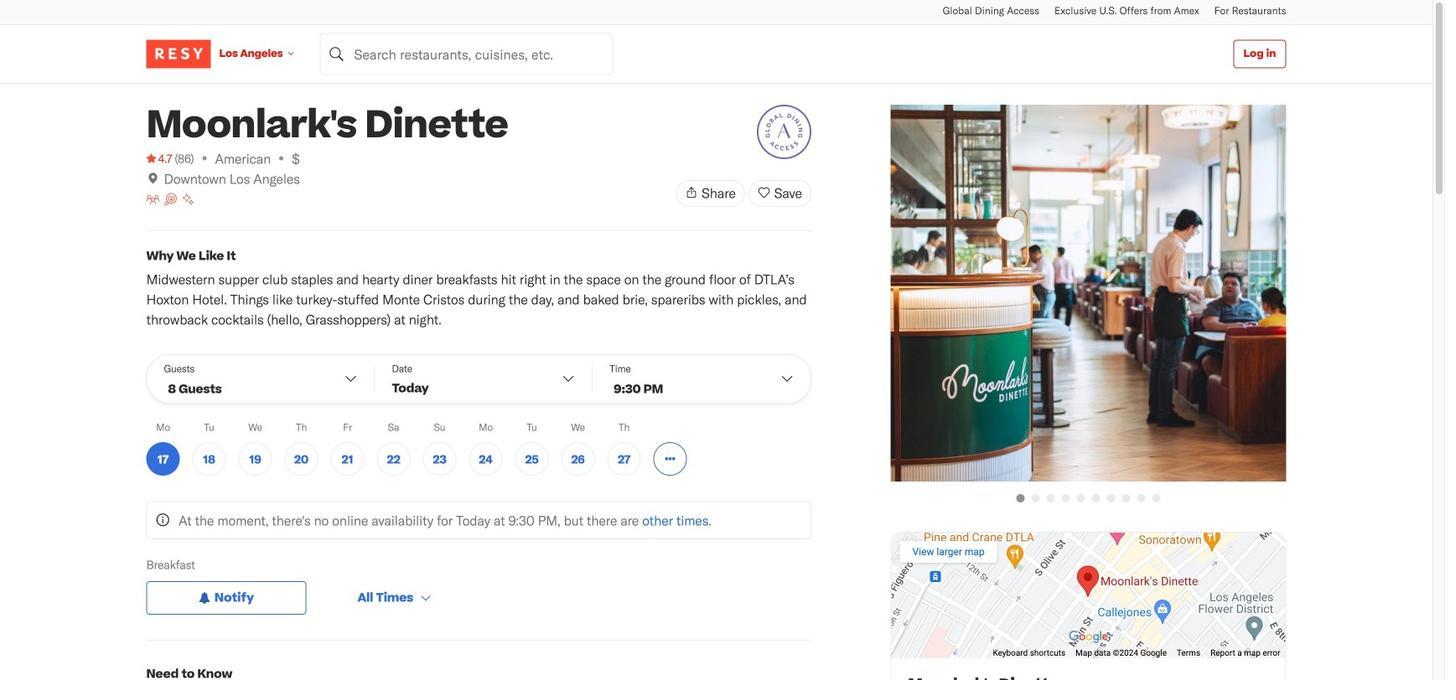 Task type: vqa. For each thing, say whether or not it's contained in the screenshot.
field
yes



Task type: locate. For each thing, give the bounding box(es) containing it.
None field
[[320, 33, 613, 75]]



Task type: describe. For each thing, give the bounding box(es) containing it.
Search restaurants, cuisines, etc. text field
[[320, 33, 613, 75]]

4.7 out of 5 stars image
[[146, 150, 172, 167]]



